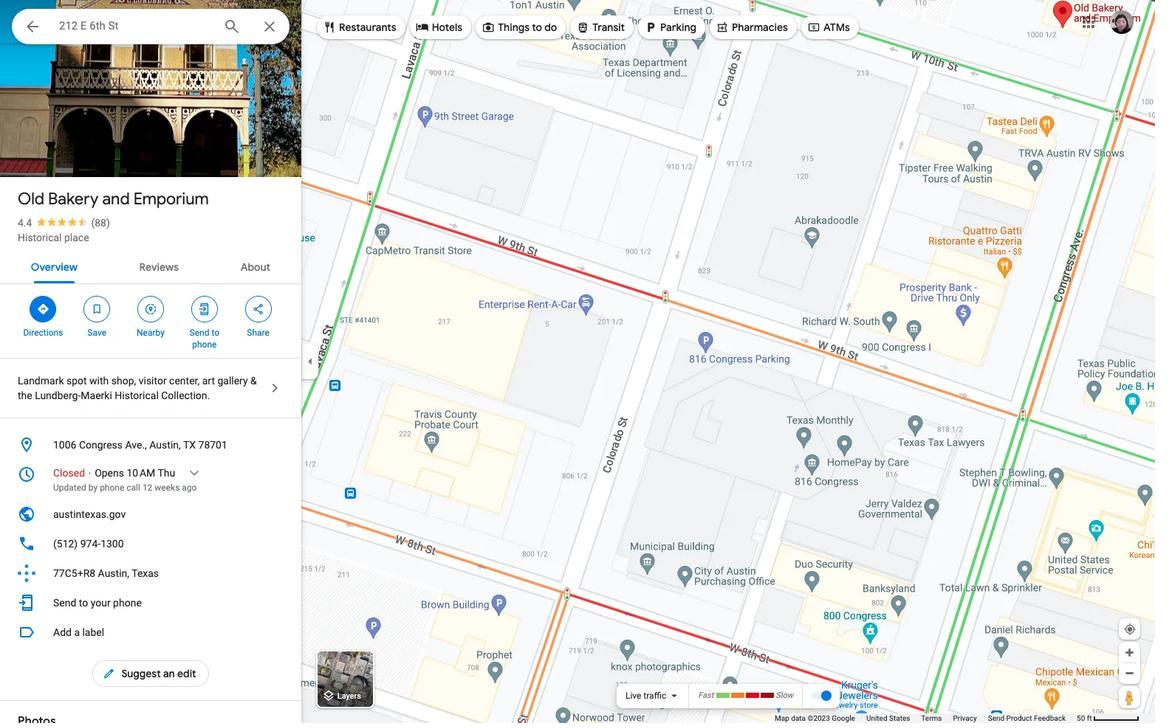 Task type: vqa. For each thing, say whether or not it's contained in the screenshot.
1006 Congress Ave., Austin, TX 78701
yes



Task type: describe. For each thing, give the bounding box(es) containing it.
photos
[[60, 146, 97, 160]]

bakery
[[48, 189, 98, 210]]

historical place
[[18, 232, 89, 244]]

212 E 6th St field
[[12, 9, 290, 44]]

tab list inside google maps element
[[0, 248, 301, 284]]

 Show traffic  checkbox
[[811, 691, 832, 703]]

50 ft
[[1077, 715, 1092, 723]]

4.4
[[18, 217, 32, 229]]

hours image
[[18, 466, 35, 484]]

send for send product feedback
[[988, 715, 1005, 723]]

139 photos button
[[11, 140, 103, 166]]

collapse side panel image
[[302, 354, 318, 370]]

austin, inside 'button'
[[98, 568, 129, 580]]

map data ©2023 google
[[775, 715, 855, 723]]

old
[[18, 189, 44, 210]]

visitor
[[139, 375, 167, 387]]

add a label
[[53, 627, 104, 639]]

0 horizontal spatial historical
[[18, 232, 62, 244]]

ave.,
[[125, 439, 147, 451]]

call
[[126, 483, 140, 493]]

none field inside 212 e 6th st field
[[59, 17, 211, 35]]

an
[[163, 668, 175, 681]]

 things to do
[[482, 19, 557, 35]]

traffic
[[644, 691, 666, 702]]

tx
[[183, 439, 196, 451]]

phone for by
[[100, 483, 124, 493]]

 transit
[[576, 19, 625, 35]]

 suggest an edit
[[102, 666, 196, 682]]

fast
[[698, 691, 714, 701]]

emporium
[[133, 189, 209, 210]]

landmark spot with shop, visitor center, art gallery & the lundberg-maerki historical collection. button
[[0, 359, 301, 418]]

parking
[[660, 21, 696, 34]]

phone for to
[[192, 340, 217, 350]]

about button
[[229, 248, 282, 284]]

1006 congress ave., austin, tx 78701
[[53, 439, 227, 451]]


[[36, 301, 50, 318]]

 search field
[[12, 9, 290, 47]]


[[252, 301, 265, 318]]

do
[[545, 21, 557, 34]]

add
[[53, 627, 72, 639]]

map
[[775, 715, 789, 723]]

to for send to your phone
[[79, 598, 88, 609]]

spot
[[66, 375, 87, 387]]

united
[[866, 715, 887, 723]]

974-
[[80, 538, 101, 550]]

to inside  things to do
[[532, 21, 542, 34]]

139
[[38, 146, 58, 160]]

closed ⋅ opens 10 am thu
[[53, 468, 175, 479]]

live traffic
[[626, 691, 666, 702]]

zoom out image
[[1124, 668, 1135, 679]]

states
[[889, 715, 910, 723]]

send product feedback
[[988, 715, 1066, 723]]

landmark
[[18, 375, 64, 387]]

directions
[[23, 328, 63, 338]]


[[198, 301, 211, 318]]

send for send to phone
[[189, 328, 209, 338]]

privacy button
[[953, 714, 977, 724]]

edit
[[177, 668, 196, 681]]

austintexas.gov link
[[0, 500, 301, 530]]

atms
[[823, 21, 850, 34]]

10 am
[[127, 468, 155, 479]]

shop,
[[111, 375, 136, 387]]

updated by phone call 12 weeks ago
[[53, 483, 197, 493]]

1006
[[53, 439, 76, 451]]

4.4 stars image
[[32, 217, 91, 227]]


[[90, 301, 104, 318]]

pharmacies
[[732, 21, 788, 34]]

 atms
[[807, 19, 850, 35]]


[[323, 19, 336, 35]]


[[482, 19, 495, 35]]

closed
[[53, 468, 85, 479]]

google maps element
[[0, 0, 1155, 724]]

zoom in image
[[1124, 648, 1135, 659]]

historical inside landmark spot with shop, visitor center, art gallery & the lundberg-maerki historical collection.
[[115, 390, 159, 402]]


[[102, 666, 116, 682]]

save
[[87, 328, 106, 338]]

feedback
[[1034, 715, 1066, 723]]

reviews button
[[127, 248, 191, 284]]

product
[[1006, 715, 1032, 723]]



Task type: locate. For each thing, give the bounding box(es) containing it.
(88)
[[91, 217, 110, 229]]

to left do
[[532, 21, 542, 34]]

add a label button
[[0, 618, 301, 648]]

phone down closed ⋅ opens 10 am thu
[[100, 483, 124, 493]]

phone inside button
[[113, 598, 142, 609]]

send product feedback button
[[988, 714, 1066, 724]]

to left your
[[79, 598, 88, 609]]


[[416, 19, 429, 35]]

1 vertical spatial historical
[[115, 390, 159, 402]]

hotels
[[432, 21, 462, 34]]

send to phone
[[189, 328, 219, 350]]

2 vertical spatial send
[[988, 715, 1005, 723]]

austin, down 1300 on the bottom
[[98, 568, 129, 580]]

weeks
[[155, 483, 180, 493]]

photo of old bakery and emporium image
[[0, 0, 301, 356]]

2 horizontal spatial send
[[988, 715, 1005, 723]]

your
[[91, 598, 111, 609]]

about
[[241, 261, 270, 274]]

0 vertical spatial austin,
[[149, 439, 181, 451]]


[[716, 19, 729, 35]]

2 horizontal spatial to
[[532, 21, 542, 34]]

share
[[247, 328, 269, 338]]

0 horizontal spatial austin,
[[98, 568, 129, 580]]


[[24, 16, 41, 37]]

2 vertical spatial phone
[[113, 598, 142, 609]]

google
[[832, 715, 855, 723]]

information for old bakery and emporium region
[[0, 431, 301, 618]]

 restaurants
[[323, 19, 396, 35]]

0 vertical spatial historical
[[18, 232, 62, 244]]

the
[[18, 390, 32, 402]]

terms button
[[921, 714, 942, 724]]

(512)
[[53, 538, 78, 550]]

google account: michele murakami  
(michele.murakami@adept.ai) image
[[1110, 10, 1134, 34]]

1 horizontal spatial send
[[189, 328, 209, 338]]

(512) 974-1300
[[53, 538, 124, 550]]

live
[[626, 691, 641, 702]]

to left share
[[212, 328, 219, 338]]

2 vertical spatial to
[[79, 598, 88, 609]]

updated
[[53, 483, 86, 493]]

historical down '4.4'
[[18, 232, 62, 244]]

1 horizontal spatial to
[[212, 328, 219, 338]]

139 photos
[[38, 146, 97, 160]]

suggest
[[121, 668, 161, 681]]

©2023
[[808, 715, 830, 723]]

phone right your
[[113, 598, 142, 609]]

to inside button
[[79, 598, 88, 609]]

austin, inside button
[[149, 439, 181, 451]]

send inside information for old bakery and emporium region
[[53, 598, 76, 609]]

to for send to phone
[[212, 328, 219, 338]]

1300
[[101, 538, 124, 550]]

0 vertical spatial phone
[[192, 340, 217, 350]]

⋅
[[88, 468, 92, 479]]

1006 congress ave., austin, tx 78701 button
[[0, 431, 301, 460]]

privacy
[[953, 715, 977, 723]]

and
[[102, 189, 130, 210]]

send inside 'send to phone'
[[189, 328, 209, 338]]

historical down shop,
[[115, 390, 159, 402]]

landmark spot with shop, visitor center, art gallery & the lundberg-maerki historical collection.
[[18, 375, 257, 402]]

0 vertical spatial to
[[532, 21, 542, 34]]

congress
[[79, 439, 123, 451]]

historical place button
[[18, 230, 89, 245]]

1 vertical spatial phone
[[100, 483, 124, 493]]

send down 
[[189, 328, 209, 338]]

overview button
[[19, 248, 89, 284]]

austin, left tx
[[149, 439, 181, 451]]

reviews
[[139, 261, 179, 274]]

gallery
[[217, 375, 248, 387]]

1 horizontal spatial austin,
[[149, 439, 181, 451]]

(512) 974-1300 button
[[0, 530, 301, 559]]

78701
[[198, 439, 227, 451]]

thu
[[158, 468, 175, 479]]

phone down 
[[192, 340, 217, 350]]

 pharmacies
[[716, 19, 788, 35]]

50
[[1077, 715, 1085, 723]]

label
[[82, 627, 104, 639]]

ft
[[1087, 715, 1092, 723]]

phone inside 'send to phone'
[[192, 340, 217, 350]]


[[644, 19, 657, 35]]

collection.
[[161, 390, 210, 402]]

0 vertical spatial send
[[189, 328, 209, 338]]

tab list containing overview
[[0, 248, 301, 284]]

by
[[88, 483, 98, 493]]

 button
[[12, 9, 53, 47]]


[[807, 19, 821, 35]]

send up add
[[53, 598, 76, 609]]

old bakery and emporium main content
[[0, 0, 301, 724]]

show open hours for the week image
[[188, 467, 201, 480]]

1 vertical spatial to
[[212, 328, 219, 338]]

send left product at the right of the page
[[988, 715, 1005, 723]]


[[144, 301, 157, 318]]

send to your phone
[[53, 598, 142, 609]]

1 vertical spatial austin,
[[98, 568, 129, 580]]

a
[[74, 627, 80, 639]]

actions for old bakery and emporium region
[[0, 284, 301, 358]]

 hotels
[[416, 19, 462, 35]]

to inside 'send to phone'
[[212, 328, 219, 338]]

texas
[[132, 568, 159, 580]]

historical
[[18, 232, 62, 244], [115, 390, 159, 402]]

terms
[[921, 715, 942, 723]]

place
[[64, 232, 89, 244]]

88 reviews element
[[91, 217, 110, 229]]

live traffic option
[[626, 691, 666, 702]]

send
[[189, 328, 209, 338], [53, 598, 76, 609], [988, 715, 1005, 723]]

77c5+r8 austin, texas button
[[0, 559, 301, 589]]

ago
[[182, 483, 197, 493]]

with
[[89, 375, 109, 387]]

footer containing map data ©2023 google
[[775, 714, 1077, 724]]

united states button
[[866, 714, 910, 724]]

footer
[[775, 714, 1077, 724]]

footer inside google maps element
[[775, 714, 1077, 724]]

art
[[202, 375, 215, 387]]

&
[[250, 375, 257, 387]]

0 horizontal spatial to
[[79, 598, 88, 609]]

1 vertical spatial send
[[53, 598, 76, 609]]

50 ft button
[[1077, 715, 1140, 723]]

show your location image
[[1123, 623, 1137, 637]]

None field
[[59, 17, 211, 35]]

austin,
[[149, 439, 181, 451], [98, 568, 129, 580]]

send for send to your phone
[[53, 598, 76, 609]]


[[576, 19, 590, 35]]

opens
[[95, 468, 124, 479]]

 parking
[[644, 19, 696, 35]]

show street view coverage image
[[1119, 687, 1140, 709]]

austintexas.gov
[[53, 509, 126, 521]]

tab list
[[0, 248, 301, 284]]

transit
[[593, 21, 625, 34]]

1 horizontal spatial historical
[[115, 390, 159, 402]]

restaurants
[[339, 21, 396, 34]]

overview
[[31, 261, 78, 274]]

0 horizontal spatial send
[[53, 598, 76, 609]]

data
[[791, 715, 806, 723]]



